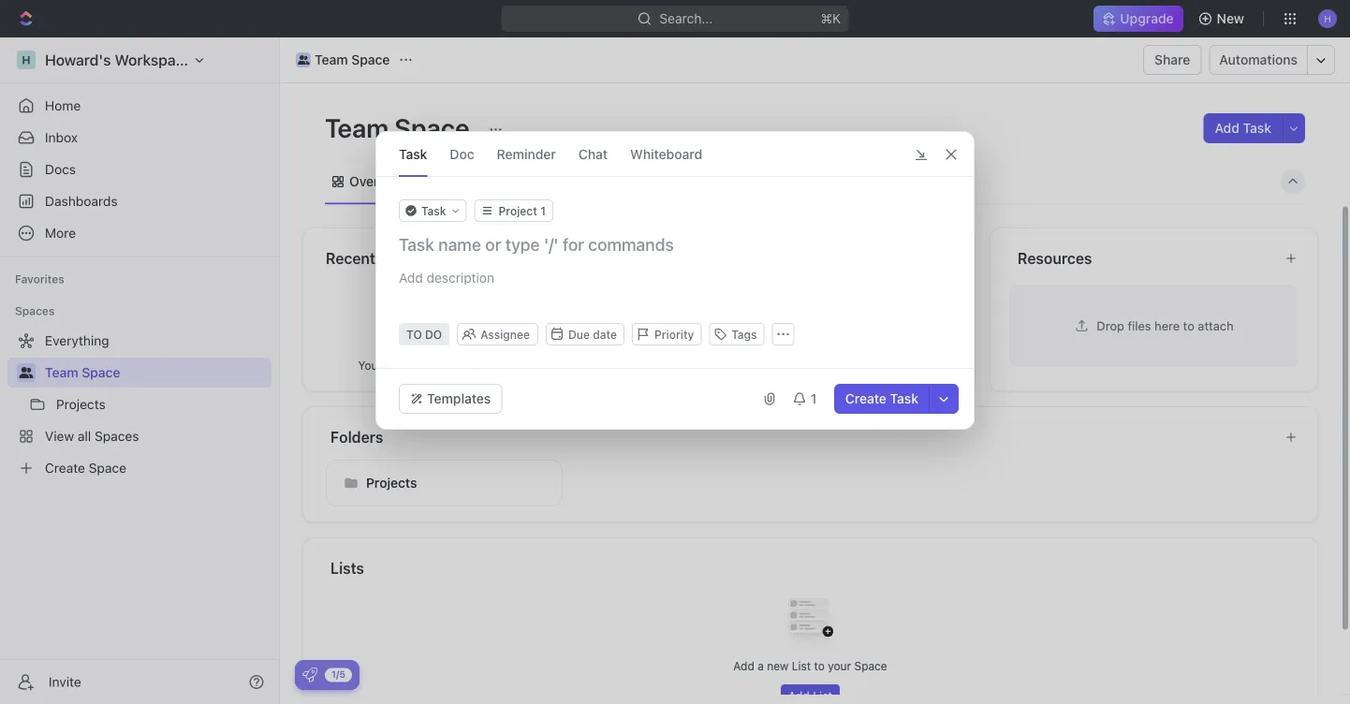 Task type: vqa. For each thing, say whether or not it's contained in the screenshot.
the 26 element
no



Task type: locate. For each thing, give the bounding box(es) containing it.
tags
[[732, 328, 757, 341]]

0 vertical spatial add
[[1215, 120, 1240, 136]]

0 horizontal spatial add
[[733, 659, 755, 672]]

add for add task
[[1215, 120, 1240, 136]]

task up overview
[[399, 146, 427, 162]]

user group image
[[298, 55, 309, 65], [19, 367, 33, 378]]

due
[[568, 328, 590, 341]]

team
[[315, 52, 348, 67], [325, 112, 389, 143], [45, 365, 78, 380]]

gantt
[[661, 174, 695, 189]]

templates button
[[399, 384, 502, 414]]

to right here
[[1183, 318, 1195, 332]]

1 horizontal spatial docs
[[669, 249, 705, 267]]

add
[[1215, 120, 1240, 136], [733, 659, 755, 672]]

space inside 'tree'
[[82, 365, 120, 380]]

0 horizontal spatial user group image
[[19, 367, 33, 378]]

docs
[[45, 162, 76, 177], [669, 249, 705, 267], [816, 359, 843, 372]]

team space link inside 'tree'
[[45, 358, 268, 388]]

add down automations button
[[1215, 120, 1240, 136]]

dashboards link
[[7, 186, 272, 216]]

2 vertical spatial team space
[[45, 365, 120, 380]]

0 horizontal spatial list
[[513, 174, 536, 189]]

2 horizontal spatial docs
[[816, 359, 843, 372]]

dialog
[[375, 131, 975, 430]]

doc button
[[450, 132, 474, 176]]

location.
[[882, 359, 928, 372]]

docs down gantt
[[669, 249, 705, 267]]

task inside dropdown button
[[421, 204, 446, 217]]

folders
[[331, 428, 383, 446]]

list
[[513, 174, 536, 189], [792, 659, 811, 672]]

no lists icon. image
[[773, 583, 848, 658]]

0 vertical spatial docs
[[45, 162, 76, 177]]

no most used docs image
[[773, 283, 848, 358]]

1 vertical spatial team space link
[[45, 358, 268, 388]]

1
[[811, 391, 817, 406]]

projects
[[366, 475, 417, 490]]

docs inside 'link'
[[45, 162, 76, 177]]

drop files here to attach
[[1097, 318, 1234, 332]]

task button
[[399, 199, 467, 222]]

1 vertical spatial user group image
[[19, 367, 33, 378]]

create task
[[845, 391, 919, 406]]

add a new list to your space
[[733, 659, 887, 672]]

0 vertical spatial team space link
[[291, 49, 395, 71]]

resources
[[1018, 249, 1092, 267]]

due date
[[568, 328, 617, 341]]

overview
[[349, 174, 407, 189]]

projects button
[[326, 459, 562, 506]]

date
[[593, 328, 617, 341]]

add for add a new list to your space
[[733, 659, 755, 672]]

1 button
[[784, 384, 827, 414]]

user group image inside team space 'tree'
[[19, 367, 33, 378]]

0 horizontal spatial docs
[[45, 162, 76, 177]]

list right new
[[792, 659, 811, 672]]

⌘k
[[821, 11, 841, 26]]

opened
[[422, 359, 462, 372]]

priority
[[654, 328, 694, 341]]

sidebar navigation
[[0, 37, 280, 704]]

task
[[1243, 120, 1272, 136], [399, 146, 427, 162], [421, 204, 446, 217], [890, 391, 919, 406]]

1 vertical spatial add
[[733, 659, 755, 672]]

inbox
[[45, 130, 78, 145]]

1 horizontal spatial list
[[792, 659, 811, 672]]

overview link
[[346, 169, 407, 195]]

assignee
[[480, 328, 530, 341]]

list down reminder
[[513, 174, 536, 189]]

chat button
[[578, 132, 608, 176]]

0 vertical spatial list
[[513, 174, 536, 189]]

this
[[860, 359, 879, 372]]

0 vertical spatial user group image
[[298, 55, 309, 65]]

space
[[351, 52, 390, 67], [394, 112, 469, 143], [82, 365, 120, 380], [854, 659, 887, 672]]

attach
[[1198, 318, 1234, 332]]

a
[[758, 659, 764, 672]]

task down location.
[[890, 391, 919, 406]]

added
[[758, 359, 791, 372]]

1 vertical spatial docs
[[669, 249, 705, 267]]

task button
[[399, 132, 427, 176]]

add left "a"
[[733, 659, 755, 672]]

share button
[[1143, 45, 1202, 75]]

resources button
[[1017, 247, 1270, 269]]

automations button
[[1210, 46, 1307, 74]]

1 vertical spatial list
[[792, 659, 811, 672]]

team space link
[[291, 49, 395, 71], [45, 358, 268, 388]]

to left the do
[[406, 328, 422, 341]]

team space tree
[[7, 326, 272, 483]]

inbox link
[[7, 123, 272, 153]]

0 horizontal spatial team space link
[[45, 358, 268, 388]]

to left this
[[846, 359, 857, 372]]

docs right any
[[816, 359, 843, 372]]

files
[[1128, 318, 1151, 332]]

show
[[518, 359, 545, 372]]

docs down inbox
[[45, 162, 76, 177]]

to inside to do dropdown button
[[406, 328, 422, 341]]

home link
[[7, 91, 272, 121]]

0 vertical spatial team space
[[315, 52, 390, 67]]

onboarding checklist button element
[[302, 668, 317, 683]]

folders button
[[330, 426, 1270, 448]]

1 horizontal spatial add
[[1215, 120, 1240, 136]]

add inside button
[[1215, 120, 1240, 136]]

team space
[[315, 52, 390, 67], [325, 112, 475, 143], [45, 365, 120, 380]]

share
[[1155, 52, 1190, 67]]

task down board link
[[421, 204, 446, 217]]

1 horizontal spatial user group image
[[298, 55, 309, 65]]

2 vertical spatial team
[[45, 365, 78, 380]]

task down automations button
[[1243, 120, 1272, 136]]



Task type: describe. For each thing, give the bounding box(es) containing it.
docs link
[[7, 154, 272, 184]]

to do
[[406, 328, 442, 341]]

favorites button
[[7, 268, 72, 290]]

your recent opened items will show here.
[[358, 359, 575, 372]]

gantt link
[[657, 169, 695, 195]]

whiteboard
[[630, 146, 702, 162]]

due date button
[[546, 323, 625, 346]]

lists
[[331, 559, 364, 577]]

calendar
[[570, 174, 626, 189]]

Task name or type '/' for commands text field
[[399, 233, 955, 256]]

lists button
[[330, 557, 1296, 579]]

any
[[794, 359, 813, 372]]

drop
[[1097, 318, 1124, 332]]

team inside team space 'tree'
[[45, 365, 78, 380]]

templates
[[427, 391, 491, 406]]

dialog containing task
[[375, 131, 975, 430]]

list link
[[509, 169, 536, 195]]

tags button
[[709, 323, 765, 346]]

to left your
[[814, 659, 825, 672]]

1/5
[[331, 669, 346, 680]]

priority button
[[632, 323, 702, 346]]

task inside button
[[1243, 120, 1272, 136]]

upgrade link
[[1094, 6, 1183, 32]]

add task button
[[1204, 113, 1283, 143]]

new
[[1217, 11, 1244, 26]]

1 vertical spatial team
[[325, 112, 389, 143]]

team space inside team space 'tree'
[[45, 365, 120, 380]]

assignee button
[[459, 327, 536, 342]]

2 vertical spatial docs
[[816, 359, 843, 372]]

items
[[465, 359, 494, 372]]

your
[[828, 659, 851, 672]]

automations
[[1219, 52, 1298, 67]]

recent
[[385, 359, 419, 372]]

no recent items image
[[429, 283, 504, 358]]

new button
[[1191, 4, 1256, 34]]

to do button
[[399, 323, 450, 346]]

doc
[[450, 146, 474, 162]]

recent
[[326, 249, 375, 267]]

tags button
[[709, 323, 765, 346]]

0 vertical spatial team
[[315, 52, 348, 67]]

chat
[[578, 146, 608, 162]]

priority button
[[632, 323, 702, 346]]

onboarding checklist button image
[[302, 668, 317, 683]]

table link
[[726, 169, 763, 195]]

1 vertical spatial team space
[[325, 112, 475, 143]]

create task button
[[834, 384, 930, 414]]

haven't
[[716, 359, 755, 372]]

table
[[730, 174, 763, 189]]

1 button
[[784, 384, 827, 414]]

1 horizontal spatial team space link
[[291, 49, 395, 71]]

add task
[[1215, 120, 1272, 136]]

here
[[1155, 318, 1180, 332]]

board
[[442, 174, 478, 189]]

spaces
[[15, 304, 55, 317]]

dashboards
[[45, 193, 118, 209]]

home
[[45, 98, 81, 113]]

invite
[[49, 674, 81, 690]]

task inside button
[[890, 391, 919, 406]]

search...
[[660, 11, 713, 26]]

you haven't added any docs to this location.
[[693, 359, 928, 372]]

calendar link
[[566, 169, 626, 195]]

here.
[[548, 359, 575, 372]]

whiteboard button
[[630, 132, 702, 176]]

board link
[[438, 169, 478, 195]]

do
[[425, 328, 442, 341]]

favorites
[[15, 272, 64, 286]]

reminder
[[497, 146, 556, 162]]

upgrade
[[1120, 11, 1174, 26]]

your
[[358, 359, 382, 372]]

will
[[497, 359, 514, 372]]

new
[[767, 659, 789, 672]]

create
[[845, 391, 887, 406]]

reminder button
[[497, 132, 556, 176]]

you
[[693, 359, 713, 372]]



